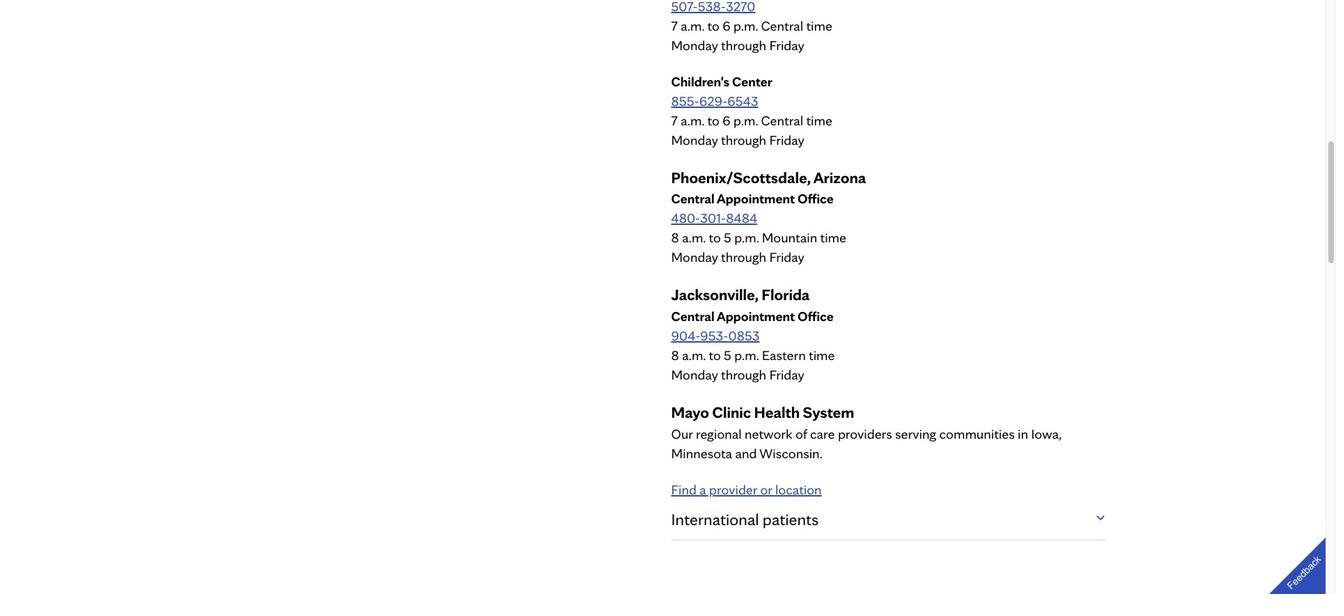 Task type: locate. For each thing, give the bounding box(es) containing it.
regional
[[696, 426, 742, 442]]

friday up center
[[769, 37, 805, 53]]

monday inside 7 a.m. to 6 p.m. central time monday through friday
[[671, 37, 718, 53]]

find
[[671, 481, 697, 498]]

0 vertical spatial 8
[[671, 230, 679, 246]]

1 6 from the top
[[723, 17, 731, 34]]

friday inside children's center 855-629-6543 7 a.m. to 6 p.m. central time monday through friday
[[769, 131, 805, 148]]

to down 953-
[[709, 347, 721, 364]]

to up children's
[[707, 17, 720, 34]]

0 vertical spatial 6
[[723, 17, 731, 34]]

2 8 from the top
[[671, 347, 679, 364]]

to down '629-'
[[707, 112, 720, 129]]

904-953-0853 link
[[671, 328, 760, 344]]

appointment for phoenix/scottsdale,
[[717, 191, 795, 207]]

a.m. inside children's center 855-629-6543 7 a.m. to 6 p.m. central time monday through friday
[[681, 112, 704, 129]]

appointment up 8484
[[717, 191, 795, 207]]

office down arizona
[[798, 191, 834, 207]]

wisconsin.
[[760, 445, 823, 462]]

a.m. inside 7 a.m. to 6 p.m. central time monday through friday
[[681, 17, 704, 34]]

through down 8484
[[721, 249, 766, 266]]

5 down the 904-953-0853 link
[[724, 347, 731, 364]]

0 vertical spatial 7
[[671, 17, 678, 34]]

7 inside 7 a.m. to 6 p.m. central time monday through friday
[[671, 17, 678, 34]]

7 down 855-
[[671, 112, 678, 129]]

7 a.m. to 6 p.m. central time monday through friday
[[671, 17, 832, 53]]

arizona
[[813, 168, 866, 187]]

2 monday from the top
[[671, 131, 718, 148]]

0 vertical spatial office
[[798, 191, 834, 207]]

1 office from the top
[[798, 191, 834, 207]]

6
[[723, 17, 731, 34], [723, 112, 731, 129]]

to inside phoenix/scottsdale, arizona central appointment office 480-301-8484 8 a.m. to 5 p.m. mountain time monday through friday
[[709, 230, 721, 246]]

through up center
[[721, 37, 766, 53]]

301-
[[700, 210, 726, 227]]

480-301-8484 link
[[671, 210, 757, 227]]

iowa,
[[1031, 426, 1061, 442]]

friday up phoenix/scottsdale,
[[769, 131, 805, 148]]

center
[[732, 73, 772, 90]]

office down 'florida'
[[798, 308, 834, 325]]

2 appointment from the top
[[717, 308, 795, 325]]

appointment inside jacksonville, florida central appointment office 904-953-0853 8 a.m. to 5 p.m. eastern time monday through friday
[[717, 308, 795, 325]]

appointment up 0853 at the bottom
[[717, 308, 795, 325]]

p.m. inside children's center 855-629-6543 7 a.m. to 6 p.m. central time monday through friday
[[734, 112, 758, 129]]

5 inside phoenix/scottsdale, arizona central appointment office 480-301-8484 8 a.m. to 5 p.m. mountain time monday through friday
[[724, 230, 731, 246]]

8
[[671, 230, 679, 246], [671, 347, 679, 364]]

8 for jacksonville,
[[671, 347, 679, 364]]

1 monday from the top
[[671, 37, 718, 53]]

p.m. down 8484
[[735, 230, 759, 246]]

florida
[[762, 285, 810, 305]]

central inside phoenix/scottsdale, arizona central appointment office 480-301-8484 8 a.m. to 5 p.m. mountain time monday through friday
[[671, 191, 715, 207]]

a.m. down 904-
[[682, 347, 706, 364]]

8 inside phoenix/scottsdale, arizona central appointment office 480-301-8484 8 a.m. to 5 p.m. mountain time monday through friday
[[671, 230, 679, 246]]

5 inside jacksonville, florida central appointment office 904-953-0853 8 a.m. to 5 p.m. eastern time monday through friday
[[724, 347, 731, 364]]

central up center
[[761, 17, 803, 34]]

1 vertical spatial appointment
[[717, 308, 795, 325]]

a.m. down 480-
[[682, 230, 706, 246]]

7 up children's
[[671, 17, 678, 34]]

office inside phoenix/scottsdale, arizona central appointment office 480-301-8484 8 a.m. to 5 p.m. mountain time monday through friday
[[798, 191, 834, 207]]

6 down 855-629-6543 link
[[723, 112, 731, 129]]

5 for phoenix/scottsdale,
[[724, 230, 731, 246]]

through up phoenix/scottsdale,
[[721, 131, 766, 148]]

phoenix/scottsdale, arizona central appointment office 480-301-8484 8 a.m. to 5 p.m. mountain time monday through friday
[[671, 168, 866, 266]]

friday inside jacksonville, florida central appointment office 904-953-0853 8 a.m. to 5 p.m. eastern time monday through friday
[[769, 367, 805, 383]]

appointment
[[717, 191, 795, 207], [717, 308, 795, 325]]

3 friday from the top
[[769, 249, 805, 266]]

a.m. down 855-
[[681, 112, 704, 129]]

2 office from the top
[[798, 308, 834, 325]]

5 down 480-301-8484 link
[[724, 230, 731, 246]]

friday down eastern
[[769, 367, 805, 383]]

6 up children's
[[723, 17, 731, 34]]

1 7 from the top
[[671, 17, 678, 34]]

phoenix/scottsdale,
[[671, 168, 811, 187]]

appointment inside phoenix/scottsdale, arizona central appointment office 480-301-8484 8 a.m. to 5 p.m. mountain time monday through friday
[[717, 191, 795, 207]]

monday up the mayo
[[671, 367, 718, 383]]

a.m.
[[681, 17, 704, 34], [681, 112, 704, 129], [682, 230, 706, 246], [682, 347, 706, 364]]

monday
[[671, 37, 718, 53], [671, 131, 718, 148], [671, 249, 718, 266], [671, 367, 718, 383]]

appointment for jacksonville,
[[717, 308, 795, 325]]

3 through from the top
[[721, 249, 766, 266]]

1 vertical spatial 6
[[723, 112, 731, 129]]

monday up children's
[[671, 37, 718, 53]]

central up 480-
[[671, 191, 715, 207]]

time inside children's center 855-629-6543 7 a.m. to 6 p.m. central time monday through friday
[[806, 112, 832, 129]]

a.m. up children's
[[681, 17, 704, 34]]

2 5 from the top
[[724, 347, 731, 364]]

provider
[[709, 481, 757, 498]]

1 5 from the top
[[724, 230, 731, 246]]

4 monday from the top
[[671, 367, 718, 383]]

mountain
[[762, 230, 817, 246]]

1 8 from the top
[[671, 230, 679, 246]]

8 down 480-
[[671, 230, 679, 246]]

monday down 480-
[[671, 249, 718, 266]]

6543
[[728, 92, 758, 109]]

1 appointment from the top
[[717, 191, 795, 207]]

2 6 from the top
[[723, 112, 731, 129]]

international
[[671, 509, 759, 529]]

central
[[761, 17, 803, 34], [761, 112, 803, 129], [671, 191, 715, 207], [671, 308, 715, 325]]

to
[[707, 17, 720, 34], [707, 112, 720, 129], [709, 230, 721, 246], [709, 347, 721, 364]]

children's
[[671, 73, 730, 90]]

through inside 7 a.m. to 6 p.m. central time monday through friday
[[721, 37, 766, 53]]

location
[[775, 481, 822, 498]]

7 inside children's center 855-629-6543 7 a.m. to 6 p.m. central time monday through friday
[[671, 112, 678, 129]]

1 friday from the top
[[769, 37, 805, 53]]

find a provider or location
[[671, 481, 822, 498]]

1 vertical spatial office
[[798, 308, 834, 325]]

1 vertical spatial 7
[[671, 112, 678, 129]]

3 monday from the top
[[671, 249, 718, 266]]

central up 904-
[[671, 308, 715, 325]]

through down 0853 at the bottom
[[721, 367, 766, 383]]

8 for phoenix/scottsdale,
[[671, 230, 679, 246]]

and
[[735, 445, 757, 462]]

0 vertical spatial appointment
[[717, 191, 795, 207]]

office
[[798, 191, 834, 207], [798, 308, 834, 325]]

office for arizona
[[798, 191, 834, 207]]

through inside children's center 855-629-6543 7 a.m. to 6 p.m. central time monday through friday
[[721, 131, 766, 148]]

time inside 7 a.m. to 6 p.m. central time monday through friday
[[806, 17, 832, 34]]

p.m. down 6543
[[734, 112, 758, 129]]

4 through from the top
[[721, 367, 766, 383]]

jacksonville,
[[671, 285, 759, 305]]

629-
[[699, 92, 728, 109]]

1 vertical spatial 8
[[671, 347, 679, 364]]

office inside jacksonville, florida central appointment office 904-953-0853 8 a.m. to 5 p.m. eastern time monday through friday
[[798, 308, 834, 325]]

p.m. inside phoenix/scottsdale, arizona central appointment office 480-301-8484 8 a.m. to 5 p.m. mountain time monday through friday
[[735, 230, 759, 246]]

2 7 from the top
[[671, 112, 678, 129]]

5
[[724, 230, 731, 246], [724, 347, 731, 364]]

8 inside jacksonville, florida central appointment office 904-953-0853 8 a.m. to 5 p.m. eastern time monday through friday
[[671, 347, 679, 364]]

2 friday from the top
[[769, 131, 805, 148]]

7
[[671, 17, 678, 34], [671, 112, 678, 129]]

communities
[[939, 426, 1015, 442]]

friday
[[769, 37, 805, 53], [769, 131, 805, 148], [769, 249, 805, 266], [769, 367, 805, 383]]

8 down 904-
[[671, 347, 679, 364]]

1 vertical spatial 5
[[724, 347, 731, 364]]

2 through from the top
[[721, 131, 766, 148]]

through
[[721, 37, 766, 53], [721, 131, 766, 148], [721, 249, 766, 266], [721, 367, 766, 383]]

central down center
[[761, 112, 803, 129]]

1 through from the top
[[721, 37, 766, 53]]

or
[[760, 481, 772, 498]]

to inside children's center 855-629-6543 7 a.m. to 6 p.m. central time monday through friday
[[707, 112, 720, 129]]

to down 480-301-8484 link
[[709, 230, 721, 246]]

feedback button
[[1258, 526, 1336, 594]]

monday down 855-
[[671, 131, 718, 148]]

time
[[806, 17, 832, 34], [806, 112, 832, 129], [820, 230, 846, 246], [809, 347, 835, 364]]

0 vertical spatial 5
[[724, 230, 731, 246]]

through inside jacksonville, florida central appointment office 904-953-0853 8 a.m. to 5 p.m. eastern time monday through friday
[[721, 367, 766, 383]]

friday down mountain
[[769, 249, 805, 266]]

p.m.
[[734, 17, 758, 34], [734, 112, 758, 129], [735, 230, 759, 246], [735, 347, 759, 364]]

p.m. up center
[[734, 17, 758, 34]]

4 friday from the top
[[769, 367, 805, 383]]

p.m. down 0853 at the bottom
[[735, 347, 759, 364]]



Task type: vqa. For each thing, say whether or not it's contained in the screenshot.
Graduate within Mayo Clinic School of Graduate Medical Education
no



Task type: describe. For each thing, give the bounding box(es) containing it.
central inside children's center 855-629-6543 7 a.m. to 6 p.m. central time monday through friday
[[761, 112, 803, 129]]

serving
[[895, 426, 936, 442]]

our
[[671, 426, 693, 442]]

central inside jacksonville, florida central appointment office 904-953-0853 8 a.m. to 5 p.m. eastern time monday through friday
[[671, 308, 715, 325]]

6 inside 7 a.m. to 6 p.m. central time monday through friday
[[723, 17, 731, 34]]

855-
[[671, 92, 699, 109]]

providers
[[838, 426, 892, 442]]

in
[[1018, 426, 1028, 442]]

international patients
[[671, 509, 819, 529]]

time inside jacksonville, florida central appointment office 904-953-0853 8 a.m. to 5 p.m. eastern time monday through friday
[[809, 347, 835, 364]]

feedback
[[1285, 554, 1323, 592]]

mayo clinic health system our regional network of care providers serving communities in iowa, minnesota and wisconsin.
[[671, 403, 1061, 462]]

to inside jacksonville, florida central appointment office 904-953-0853 8 a.m. to 5 p.m. eastern time monday through friday
[[709, 347, 721, 364]]

to inside 7 a.m. to 6 p.m. central time monday through friday
[[707, 17, 720, 34]]

855-629-6543 link
[[671, 92, 758, 109]]

p.m. inside jacksonville, florida central appointment office 904-953-0853 8 a.m. to 5 p.m. eastern time monday through friday
[[735, 347, 759, 364]]

through inside phoenix/scottsdale, arizona central appointment office 480-301-8484 8 a.m. to 5 p.m. mountain time monday through friday
[[721, 249, 766, 266]]

mayo
[[671, 403, 709, 422]]

network
[[745, 426, 793, 442]]

5 for jacksonville,
[[724, 347, 731, 364]]

eastern
[[762, 347, 806, 364]]

find a provider or location link
[[671, 481, 822, 498]]

of
[[796, 426, 807, 442]]

jacksonville, florida central appointment office 904-953-0853 8 a.m. to 5 p.m. eastern time monday through friday
[[671, 285, 835, 383]]

p.m. inside 7 a.m. to 6 p.m. central time monday through friday
[[734, 17, 758, 34]]

480-
[[671, 210, 700, 227]]

health
[[754, 403, 800, 422]]

monday inside children's center 855-629-6543 7 a.m. to 6 p.m. central time monday through friday
[[671, 131, 718, 148]]

friday inside 7 a.m. to 6 p.m. central time monday through friday
[[769, 37, 805, 53]]

friday inside phoenix/scottsdale, arizona central appointment office 480-301-8484 8 a.m. to 5 p.m. mountain time monday through friday
[[769, 249, 805, 266]]

a.m. inside phoenix/scottsdale, arizona central appointment office 480-301-8484 8 a.m. to 5 p.m. mountain time monday through friday
[[682, 230, 706, 246]]

0853
[[728, 328, 760, 344]]

children's center 855-629-6543 7 a.m. to 6 p.m. central time monday through friday
[[671, 73, 832, 148]]

a.m. inside jacksonville, florida central appointment office 904-953-0853 8 a.m. to 5 p.m. eastern time monday through friday
[[682, 347, 706, 364]]

system
[[803, 403, 854, 422]]

904-
[[671, 328, 700, 344]]

6 inside children's center 855-629-6543 7 a.m. to 6 p.m. central time monday through friday
[[723, 112, 731, 129]]

patients
[[763, 509, 819, 529]]

international patients button
[[671, 500, 1106, 540]]

8484
[[726, 210, 757, 227]]

central inside 7 a.m. to 6 p.m. central time monday through friday
[[761, 17, 803, 34]]

clinic
[[712, 403, 751, 422]]

a
[[700, 481, 706, 498]]

monday inside phoenix/scottsdale, arizona central appointment office 480-301-8484 8 a.m. to 5 p.m. mountain time monday through friday
[[671, 249, 718, 266]]

monday inside jacksonville, florida central appointment office 904-953-0853 8 a.m. to 5 p.m. eastern time monday through friday
[[671, 367, 718, 383]]

time inside phoenix/scottsdale, arizona central appointment office 480-301-8484 8 a.m. to 5 p.m. mountain time monday through friday
[[820, 230, 846, 246]]

office for florida
[[798, 308, 834, 325]]

minnesota
[[671, 445, 732, 462]]

care
[[810, 426, 835, 442]]

953-
[[700, 328, 728, 344]]



